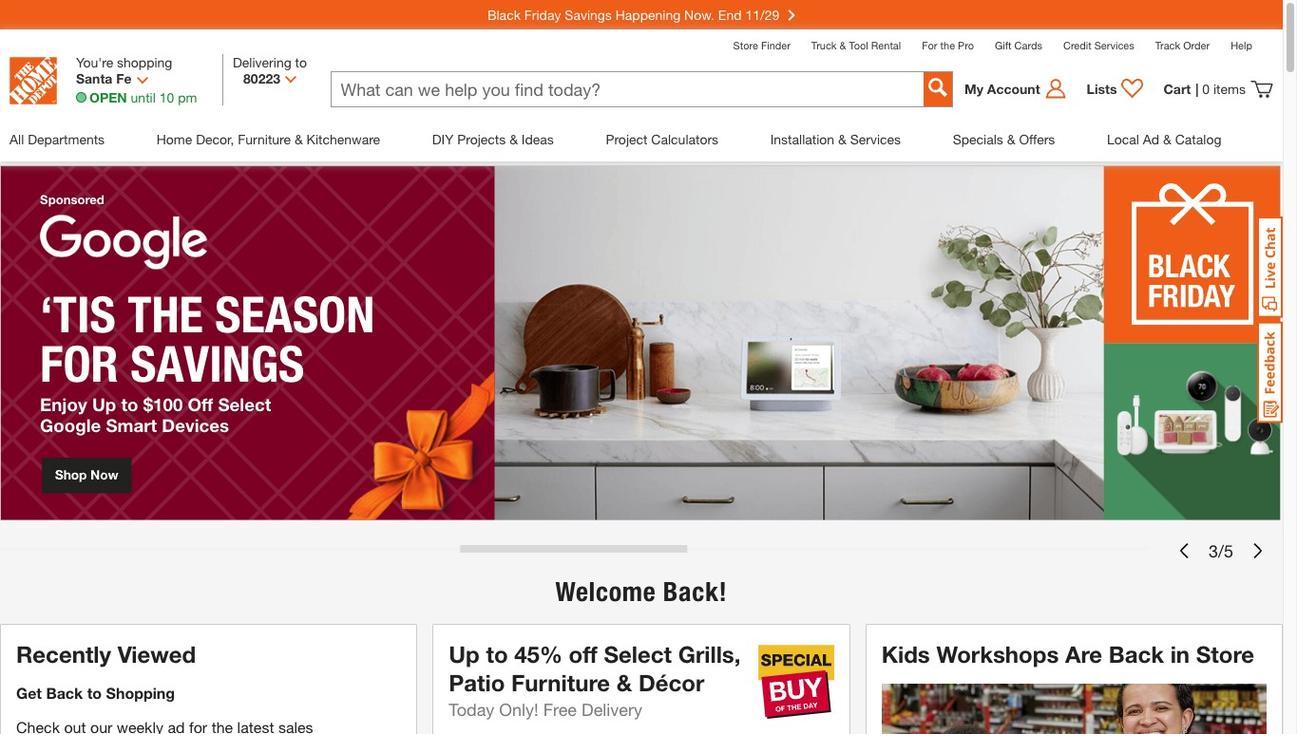 Task type: describe. For each thing, give the bounding box(es) containing it.
departments
[[28, 131, 105, 147]]

viewed
[[118, 642, 196, 669]]

santa
[[76, 70, 113, 87]]

installation
[[771, 131, 835, 147]]

shopping
[[117, 54, 172, 70]]

submit search image
[[928, 78, 947, 97]]

open until 10 pm
[[89, 89, 197, 106]]

local ad & catalog link
[[1107, 117, 1222, 162]]

gift cards
[[995, 39, 1043, 51]]

free delivery
[[543, 700, 643, 721]]

1 horizontal spatial back
[[1109, 642, 1165, 669]]

45%
[[515, 642, 563, 669]]

cards
[[1015, 39, 1043, 51]]

rental
[[872, 39, 901, 51]]

help
[[1231, 39, 1253, 51]]

gift
[[995, 39, 1012, 51]]

ideas
[[522, 131, 554, 147]]

special buy logo image
[[758, 645, 834, 721]]

up to 45% off select grills, patio furniture & décor today only! free delivery
[[449, 642, 741, 721]]

project
[[606, 131, 648, 147]]

the home depot image
[[10, 57, 57, 105]]

in
[[1171, 642, 1190, 669]]

to for delivering
[[295, 54, 307, 70]]

kids workshops image
[[882, 685, 1267, 735]]

local
[[1107, 131, 1140, 147]]

previous slide image
[[1177, 544, 1192, 559]]

end
[[719, 6, 742, 22]]

up
[[449, 642, 480, 669]]

track order
[[1156, 39, 1210, 51]]

project calculators link
[[606, 117, 719, 162]]

lists
[[1087, 81, 1118, 97]]

get
[[16, 685, 42, 703]]

my
[[965, 81, 984, 97]]

truck
[[812, 39, 837, 51]]

& inside home decor, furniture & kitchenware link
[[295, 131, 303, 147]]

0 items
[[1203, 81, 1246, 97]]

recently viewed
[[16, 642, 196, 669]]

welcome back!
[[556, 576, 728, 609]]

track order link
[[1156, 39, 1210, 51]]

credit services
[[1064, 39, 1135, 51]]

santa fe
[[76, 70, 132, 87]]

11/29
[[746, 6, 780, 22]]

black friday savings happening now. end 11/29
[[488, 6, 783, 22]]

diy projects & ideas link
[[432, 117, 554, 162]]

get back to shopping
[[16, 685, 175, 703]]

you're
[[76, 54, 113, 70]]

& inside specials & offers link
[[1007, 131, 1016, 147]]

live chat image
[[1258, 217, 1283, 318]]

& inside local ad & catalog link
[[1164, 131, 1172, 147]]

pm
[[178, 89, 197, 106]]

recently
[[16, 642, 111, 669]]

feedback link image
[[1258, 321, 1283, 424]]

next slide image
[[1251, 544, 1266, 559]]

all
[[10, 131, 24, 147]]

& inside diy projects & ideas link
[[510, 131, 518, 147]]

0
[[1203, 81, 1210, 97]]

open
[[89, 89, 127, 106]]

credit services link
[[1064, 39, 1135, 51]]

& inside installation & services "link"
[[838, 131, 847, 147]]

items
[[1214, 81, 1246, 97]]

all departments link
[[10, 117, 105, 162]]

account
[[988, 81, 1041, 97]]

catalog
[[1176, 131, 1222, 147]]

to for up
[[486, 642, 508, 669]]

kids
[[882, 642, 930, 669]]

ad
[[1143, 131, 1160, 147]]

truck & tool rental
[[812, 39, 901, 51]]

the
[[941, 39, 955, 51]]

calculators
[[652, 131, 719, 147]]

for the pro link
[[922, 39, 974, 51]]

delivering to
[[233, 54, 307, 70]]

finder
[[761, 39, 791, 51]]

the home depot logo link
[[10, 57, 57, 107]]



Task type: locate. For each thing, give the bounding box(es) containing it.
happening
[[616, 6, 681, 22]]

None text field
[[331, 72, 924, 106]]

today only!
[[449, 700, 539, 721]]

& down select
[[617, 670, 632, 697]]

are
[[1066, 642, 1103, 669]]

0 vertical spatial furniture
[[238, 131, 291, 147]]

installation & services
[[771, 131, 901, 147]]

select
[[604, 642, 672, 669]]

to inside the up to 45% off select grills, patio furniture & décor today only! free delivery
[[486, 642, 508, 669]]

welcome
[[556, 576, 656, 609]]

0 vertical spatial back
[[1109, 642, 1165, 669]]

off
[[569, 642, 598, 669]]

all departments
[[10, 131, 105, 147]]

local ad & catalog
[[1107, 131, 1222, 147]]

delivering
[[233, 54, 292, 70]]

1 vertical spatial back
[[46, 685, 83, 703]]

0 vertical spatial to
[[295, 54, 307, 70]]

black
[[488, 6, 521, 22]]

None text field
[[331, 72, 924, 106]]

& left kitchenware
[[295, 131, 303, 147]]

3
[[1209, 541, 1219, 562]]

credit
[[1064, 39, 1092, 51]]

furniture down 45%
[[512, 670, 610, 697]]

you're shopping
[[76, 54, 172, 70]]

store left finder
[[733, 39, 758, 51]]

savings
[[565, 6, 612, 22]]

fe
[[116, 70, 132, 87]]

& right ad in the top of the page
[[1164, 131, 1172, 147]]

& left ideas on the left
[[510, 131, 518, 147]]

lists link
[[1078, 77, 1155, 100]]

1 horizontal spatial to
[[295, 54, 307, 70]]

back!
[[663, 576, 728, 609]]

until
[[131, 89, 156, 106]]

store right in on the right of the page
[[1197, 642, 1255, 669]]

0 horizontal spatial services
[[851, 131, 901, 147]]

my account link
[[965, 77, 1078, 100]]

to down recently viewed
[[87, 685, 102, 703]]

patio
[[449, 670, 505, 697]]

& inside the up to 45% off select grills, patio furniture & décor today only! free delivery
[[617, 670, 632, 697]]

diy
[[432, 131, 454, 147]]

5
[[1224, 541, 1234, 562]]

furniture
[[238, 131, 291, 147], [512, 670, 610, 697]]

gift cards link
[[995, 39, 1043, 51]]

cart
[[1164, 81, 1191, 97]]

kids workshops are back in store
[[882, 642, 1255, 669]]

shopping
[[106, 685, 175, 703]]

tool
[[850, 39, 869, 51]]

& left tool
[[840, 39, 847, 51]]

specials
[[953, 131, 1004, 147]]

store finder
[[733, 39, 791, 51]]

0 horizontal spatial store
[[733, 39, 758, 51]]

specials & offers link
[[953, 117, 1056, 162]]

back
[[1109, 642, 1165, 669], [46, 685, 83, 703]]

3 / 5
[[1209, 541, 1234, 562]]

truck & tool rental link
[[812, 39, 901, 51]]

my account
[[965, 81, 1041, 97]]

10
[[159, 89, 174, 106]]

back right the get
[[46, 685, 83, 703]]

furniture right 'decor,'
[[238, 131, 291, 147]]

& left offers
[[1007, 131, 1016, 147]]

0 vertical spatial services
[[1095, 39, 1135, 51]]

1 horizontal spatial services
[[1095, 39, 1135, 51]]

back left in on the right of the page
[[1109, 642, 1165, 669]]

to
[[295, 54, 307, 70], [486, 642, 508, 669], [87, 685, 102, 703]]

services
[[1095, 39, 1135, 51], [851, 131, 901, 147]]

services right "credit" on the right
[[1095, 39, 1135, 51]]

for
[[922, 39, 938, 51]]

2 horizontal spatial to
[[486, 642, 508, 669]]

home decor, furniture & kitchenware
[[157, 131, 380, 147]]

1 vertical spatial services
[[851, 131, 901, 147]]

services right "installation"
[[851, 131, 901, 147]]

0 horizontal spatial back
[[46, 685, 83, 703]]

0 vertical spatial store
[[733, 39, 758, 51]]

black friday savings happening now. end 11/29 link
[[488, 6, 796, 22]]

friday
[[525, 6, 561, 22]]

home decor, furniture & kitchenware link
[[157, 117, 380, 162]]

store
[[733, 39, 758, 51], [1197, 642, 1255, 669]]

now.
[[685, 6, 715, 22]]

offers
[[1020, 131, 1056, 147]]

1 horizontal spatial furniture
[[512, 670, 610, 697]]

help link
[[1231, 39, 1253, 51]]

& right "installation"
[[838, 131, 847, 147]]

1 horizontal spatial store
[[1197, 642, 1255, 669]]

kitchenware
[[307, 131, 380, 147]]

to right the delivering
[[295, 54, 307, 70]]

order
[[1184, 39, 1210, 51]]

services inside "link"
[[851, 131, 901, 147]]

pro
[[958, 39, 974, 51]]

store finder link
[[733, 39, 791, 51]]

/
[[1219, 541, 1224, 562]]

to right the up
[[486, 642, 508, 669]]

decor,
[[196, 131, 234, 147]]

track
[[1156, 39, 1181, 51]]

diy projects & ideas
[[432, 131, 554, 147]]

specials & offers
[[953, 131, 1056, 147]]

2 vertical spatial to
[[87, 685, 102, 703]]

furniture inside the up to 45% off select grills, patio furniture & décor today only! free delivery
[[512, 670, 610, 697]]

1 vertical spatial furniture
[[512, 670, 610, 697]]

80223
[[243, 70, 280, 87]]

0 horizontal spatial furniture
[[238, 131, 291, 147]]

1 vertical spatial to
[[486, 642, 508, 669]]

installation & services link
[[771, 117, 901, 162]]

0 horizontal spatial to
[[87, 685, 102, 703]]

1 vertical spatial store
[[1197, 642, 1255, 669]]

projects
[[457, 131, 506, 147]]

home
[[157, 131, 192, 147]]

for the pro
[[922, 39, 974, 51]]



Task type: vqa. For each thing, say whether or not it's contained in the screenshot.
the left Ah
no



